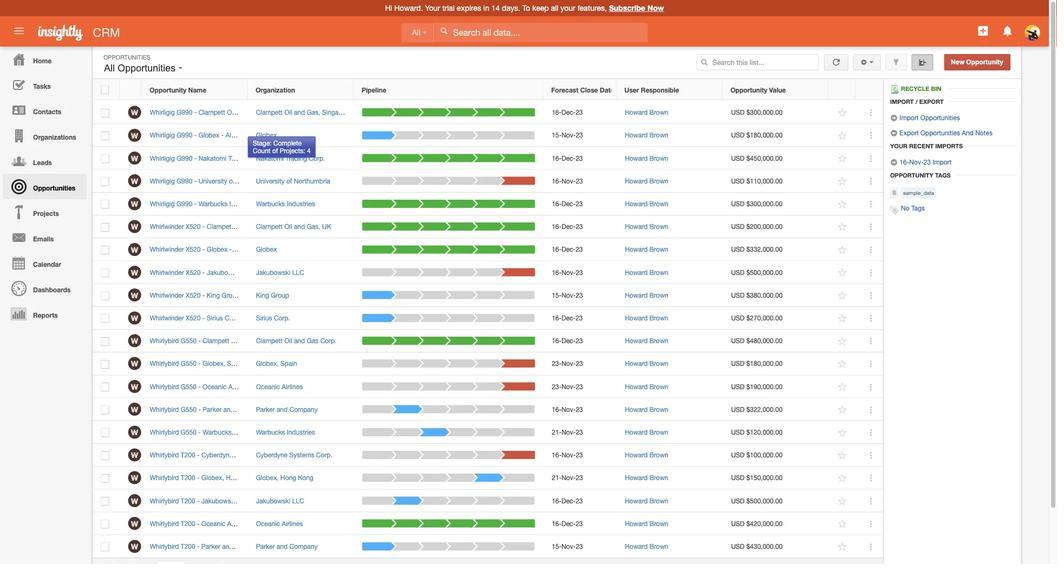 Task type: vqa. For each thing, say whether or not it's contained in the screenshot.


Task type: describe. For each thing, give the bounding box(es) containing it.
parker down whirlybird g550 - oceanic airlines - mark sakda
[[203, 406, 222, 413]]

follow image for usd $‎332,000.00
[[837, 245, 848, 255]]

globex, up barbara
[[256, 474, 279, 482]]

w link for whirlwinder x520 - king group - chris chen
[[128, 289, 141, 302]]

14 w row from the top
[[93, 399, 883, 421]]

16-nov-23 for usd $‎100,000.00
[[552, 452, 583, 459]]

3 w row from the top
[[93, 147, 883, 170]]

usd $‎270,000.00 cell
[[723, 307, 829, 330]]

4 w row from the top
[[93, 170, 883, 193]]

2 w row from the top
[[93, 124, 883, 147]]

mark for whirlybird g550 - oceanic airlines - mark sakda
[[256, 383, 270, 391]]

2 nakatomi from the left
[[256, 154, 284, 162]]

g550 for globex,
[[181, 360, 197, 368]]

no tags link
[[901, 205, 925, 212]]

usd $‎450,000.00 cell
[[723, 147, 829, 170]]

1 systems from the left
[[235, 452, 260, 459]]

jakubowski up whirlybird t200 - oceanic airlines - mark sakda
[[201, 497, 236, 505]]

reports
[[33, 312, 58, 319]]

export opportunities and notes
[[898, 129, 993, 137]]

brown for whirligig g990 - warbucks industries - roger mills
[[650, 200, 668, 208]]

and down lane
[[277, 543, 288, 551]]

gas, down oliver
[[307, 223, 320, 231]]

sakda for whirlybird g550 - oceanic airlines - mark sakda
[[272, 383, 291, 391]]

recycle bin link
[[890, 85, 947, 94]]

clampett down "whirlwinder x520 - sirius corp. - tina martin"
[[203, 337, 229, 345]]

import for import / export
[[890, 98, 914, 105]]

13 w row from the top
[[93, 376, 883, 399]]

howard brown link for whirlybird g550 - globex, spain - katherine reyes
[[625, 360, 668, 368]]

w link for whirlybird t200 - parker and company -maria nichols
[[128, 540, 141, 553]]

whirlwinder x520 - clampett oil and gas, uk - nicholas flores link
[[150, 223, 338, 231]]

howard brown link for whirlybird g550 - clampett oil and gas corp. - katherine warren
[[625, 337, 668, 345]]

0 horizontal spatial export
[[900, 129, 919, 137]]

2 brown from the top
[[650, 132, 668, 139]]

2 singapore from the left
[[322, 109, 352, 116]]

opportunity for opportunity name
[[150, 86, 186, 94]]

usd $‎380,000.00
[[731, 292, 783, 299]]

paula
[[279, 177, 295, 185]]

usd $‎270,000.00
[[731, 314, 783, 322]]

globex, up whirlybird g550 - oceanic airlines - mark sakda
[[203, 360, 225, 368]]

whirligig for whirligig g990 - university of northumbria - paula oliver
[[150, 177, 175, 185]]

howard for whirlybird g550 - globex, spain - katherine reyes
[[625, 360, 648, 368]]

11 w row from the top
[[93, 330, 883, 353]]

w for whirlybird t200 - oceanic airlines - mark sakda
[[131, 520, 138, 529]]

roger for whirlybird g550 - warbucks industries - roger mills
[[268, 429, 286, 436]]

23 for whirlybird t200 - parker and company -maria nichols
[[576, 543, 583, 551]]

row group containing w
[[93, 101, 883, 559]]

nichols
[[286, 543, 307, 551]]

industries up whirlybird t200 - cyberdyne systems corp. - nicole gomez link
[[233, 429, 262, 436]]

s
[[892, 189, 896, 196]]

and down whirligig g990 - warbucks industries - roger mills link
[[245, 223, 256, 231]]

whirlwinder for whirlwinder x520 - clampett oil and gas, uk - nicholas flores
[[150, 223, 184, 231]]

airlines down reyes at left bottom
[[282, 383, 303, 391]]

and up reyes at left bottom
[[294, 337, 305, 345]]

warbucks industries link for whirlybird g550 - warbucks industries - roger mills
[[256, 429, 315, 436]]

howard brown link for whirlwinder x520 - globex - albert lee
[[625, 246, 668, 253]]

5 w row from the top
[[93, 193, 883, 216]]

16-dec-23 for globex
[[552, 246, 583, 253]]

parker up whirlybird g550 - warbucks industries - roger mills link at the left bottom of page
[[256, 406, 275, 413]]

opportunity right 'new'
[[966, 59, 1004, 66]]

opportunity tags
[[890, 172, 951, 179]]

company left lisa
[[236, 406, 264, 413]]

opportunity name
[[150, 86, 206, 94]]

clampett oil and gas, uk
[[256, 223, 331, 231]]

16- for whirligig g990 - clampett oil and gas, singapore - aaron lang
[[552, 109, 562, 116]]

23 for whirligig g990 - nakatomi trading corp. - samantha wright
[[576, 154, 583, 162]]

0 vertical spatial your
[[425, 4, 440, 12]]

llc right jason on the top of the page
[[292, 269, 304, 276]]

1 cyberdyne from the left
[[201, 452, 233, 459]]

warbucks down whirligig g990 - university of northumbria - paula oliver
[[199, 200, 228, 208]]

sample_data link
[[901, 187, 936, 199]]

white image
[[440, 27, 448, 35]]

crm
[[93, 25, 120, 39]]

16- for whirligig g990 - warbucks industries - roger mills
[[552, 200, 562, 208]]

w for whirlybird t200 - jakubowski llc - barbara lane
[[131, 497, 138, 506]]

1 spain from the left
[[227, 360, 244, 368]]

usd $‎190,000.00 cell
[[723, 376, 829, 399]]

16-dec-23 for clampett oil and gas, uk
[[552, 223, 583, 231]]

sample_data
[[903, 190, 934, 196]]

new
[[951, 59, 965, 66]]

/
[[916, 98, 918, 105]]

2 group from the left
[[271, 292, 289, 299]]

23 for whirlwinder x520 - jakubowski llc - jason castillo
[[576, 269, 583, 276]]

$‎200,000.00
[[746, 223, 783, 231]]

all opportunities button
[[101, 60, 185, 76]]

23 for whirlybird g550 - globex, spain - katherine reyes
[[576, 360, 583, 368]]

16- for whirligig g990 - nakatomi trading corp. - samantha wright
[[552, 154, 562, 162]]

dec- for nakatomi trading corp.
[[562, 154, 576, 162]]

2 howard brown from the top
[[625, 132, 668, 139]]

dec- for globex
[[562, 246, 576, 253]]

globex up whirligig g990 - nakatomi trading corp. - samantha wright
[[199, 132, 219, 139]]

whirlybird g550 - oceanic airlines - mark sakda link
[[150, 383, 296, 391]]

airlines up whirlybird t200 - parker and company -maria nichols link
[[227, 520, 248, 528]]

brown for whirlybird g550 - clampett oil and gas corp. - katherine warren
[[650, 337, 668, 345]]

Search this list... text field
[[697, 54, 819, 70]]

clampett down organization
[[256, 109, 283, 116]]

1 university from the left
[[199, 177, 227, 185]]

whirlybird t200 - cyberdyne systems corp. - nicole gomez
[[150, 452, 325, 459]]

stage:
[[253, 139, 272, 147]]

whirlwinder x520 - globex - albert lee link
[[150, 246, 269, 253]]

clampett oil and gas corp.
[[256, 337, 337, 345]]

2 northumbria from the left
[[294, 177, 330, 185]]

howard for whirlybird g550 - parker and company - lisa parker
[[625, 406, 648, 413]]

calendar
[[33, 261, 61, 268]]

2 spain from the left
[[280, 360, 297, 368]]

2 uk from the left
[[322, 223, 331, 231]]

whirlwinder for whirlwinder x520 - globex - albert lee
[[150, 246, 184, 253]]

23 for whirligig g990 - clampett oil and gas, singapore - aaron lang
[[576, 109, 583, 116]]

2 vertical spatial import
[[933, 158, 952, 166]]

10 w row from the top
[[93, 307, 883, 330]]

whirlybird g550 - oceanic airlines - mark sakda
[[150, 383, 291, 391]]

1 sirius from the left
[[207, 314, 223, 322]]

usd for whirlybird g550 - globex, spain - katherine reyes
[[731, 360, 745, 368]]

howard for whirligig g990 - nakatomi trading corp. - samantha wright
[[625, 154, 648, 162]]

flores
[[315, 223, 333, 231]]

usd $‎200,000.00
[[731, 223, 783, 231]]

globex, left reyes at left bottom
[[256, 360, 279, 368]]

lisa
[[270, 406, 282, 413]]

no
[[901, 205, 910, 212]]

warbucks down whirlybird g550 - parker and company - lisa parker
[[203, 429, 232, 436]]

20 w row from the top
[[93, 536, 883, 559]]

whirlybird t200 - cyberdyne systems corp. - nicole gomez link
[[150, 452, 330, 459]]

sakda for whirlybird t200 - oceanic airlines - mark sakda
[[271, 520, 289, 528]]

$‎190,000.00
[[746, 383, 783, 391]]

forecast
[[551, 86, 579, 94]]

howard brown for whirligig g990 - university of northumbria - paula oliver
[[625, 177, 668, 185]]

1 kong from the left
[[243, 474, 259, 482]]

1 king from the left
[[207, 292, 220, 299]]

parker right lisa
[[284, 406, 303, 413]]

brown for whirlwinder x520 - jakubowski llc - jason castillo
[[650, 269, 668, 276]]

warbucks down paula
[[256, 200, 285, 208]]

$‎430,000.00
[[746, 543, 783, 551]]

whirligig for whirligig g990 - globex - albert lee globex
[[150, 132, 175, 139]]

howard brown link for whirlwinder x520 - jakubowski llc - jason castillo
[[625, 269, 668, 276]]

2 usd from the top
[[731, 132, 745, 139]]

$‎480,000.00
[[746, 337, 783, 345]]

whirligig g990 - university of northumbria - paula oliver link
[[150, 177, 319, 185]]

23- for usd $‎190,000.00
[[552, 383, 562, 391]]

whirlybird t200 - oceanic airlines - mark sakda
[[150, 520, 289, 528]]

23 for whirligig g990 - university of northumbria - paula oliver
[[576, 177, 583, 185]]

howard brown link for whirligig g990 - warbucks industries - roger mills
[[625, 200, 668, 208]]

jakubowski down terry at the left bottom of the page
[[256, 497, 290, 505]]

calendar link
[[3, 250, 87, 276]]

23 for whirlybird g550 - clampett oil and gas corp. - katherine warren
[[576, 337, 583, 345]]

parker down whirlybird t200 - oceanic airlines - mark sakda
[[201, 543, 220, 551]]

1 group from the left
[[222, 292, 240, 299]]

cyberdyne systems corp.
[[256, 452, 332, 459]]

9 w row from the top
[[93, 284, 883, 307]]

brown for whirligig g990 - nakatomi trading corp. - samantha wright
[[650, 154, 668, 162]]

usd $‎500,000.00 for 16-nov-23
[[731, 269, 783, 276]]

reyes
[[279, 360, 297, 368]]

whirligig g990 - nakatomi trading corp. - samantha wright
[[150, 154, 324, 162]]

opportunities up all opportunities
[[103, 54, 150, 61]]

g990 for globex
[[177, 132, 192, 139]]

2 gas from the left
[[307, 337, 319, 345]]

usd for whirligig g990 - nakatomi trading corp. - samantha wright
[[731, 154, 745, 162]]

dec- for warbucks industries
[[562, 200, 576, 208]]

whirligig g990 - clampett oil and gas, singapore - aaron lang link
[[150, 109, 339, 116]]

terry
[[265, 474, 279, 482]]

$‎322,000.00
[[746, 406, 783, 413]]

oceanic up lisa
[[256, 383, 280, 391]]

globex up stage:
[[256, 132, 277, 139]]

value
[[769, 86, 786, 94]]

w for whirlybird t200 - parker and company -maria nichols
[[131, 543, 138, 552]]

2 systems from the left
[[289, 452, 314, 459]]

company right maria
[[289, 543, 318, 551]]

$‎180,000.00 for 15-nov-23
[[746, 132, 783, 139]]

cyberdyne systems corp. link
[[256, 452, 332, 459]]

whirligig for whirligig g990 - nakatomi trading corp. - samantha wright
[[150, 154, 175, 162]]

whirlybird for whirlybird g550 - parker and company - lisa parker
[[150, 406, 179, 413]]

whirlybird t200 - jakubowski llc - barbara lane link
[[150, 497, 300, 505]]

industries up nicholas
[[287, 200, 315, 208]]

1 nakatomi from the left
[[199, 154, 226, 162]]

whirligig g990 - university of northumbria - paula oliver
[[150, 177, 314, 185]]

2 horizontal spatial of
[[286, 177, 292, 185]]

oliver
[[297, 177, 314, 185]]

0 horizontal spatial of
[[229, 177, 235, 185]]

whirlybird t200 - parker and company -maria nichols link
[[150, 543, 313, 551]]

usd for whirlwinder x520 - jakubowski llc - jason castillo
[[731, 269, 745, 276]]

16 w row from the top
[[93, 444, 883, 467]]

1 horizontal spatial your
[[890, 143, 908, 150]]

recycle
[[901, 85, 929, 92]]

7 w row from the top
[[93, 239, 883, 261]]

whirligig for whirligig g990 - clampett oil and gas, singapore - aaron lang
[[150, 109, 175, 116]]

whirlybird for whirlybird t200 - oceanic airlines - mark sakda
[[150, 520, 179, 528]]

jakubowski up whirlwinder x520 - king group - chris chen link
[[207, 269, 241, 276]]

all opportunities
[[104, 63, 178, 74]]

howard brown for whirlybird t200 - jakubowski llc - barbara lane
[[625, 497, 668, 505]]

17 w row from the top
[[93, 467, 883, 490]]

emails link
[[3, 225, 87, 250]]

oceanic down whirlybird g550 - globex, spain - katherine reyes
[[203, 383, 227, 391]]

1 hong from the left
[[226, 474, 242, 482]]

and down whirlybird t200 - oceanic airlines - mark sakda link
[[222, 543, 233, 551]]

usd for whirlybird t200 - oceanic airlines - mark sakda
[[731, 520, 745, 528]]

whirlybird g550 - warbucks industries - roger mills link
[[150, 429, 306, 436]]

oil left flores
[[284, 223, 292, 231]]

2 sirius from the left
[[256, 314, 272, 322]]

king group
[[256, 292, 289, 299]]

airlines up nichols
[[282, 520, 303, 528]]

1 singapore from the left
[[265, 109, 294, 116]]

aaron
[[300, 109, 318, 116]]

16-dec-23 cell for sirius corp.
[[543, 307, 617, 330]]

nov- for whirlwinder x520 - king group - chris chen
[[562, 292, 576, 299]]

leads link
[[3, 148, 87, 174]]

oil down whirligig g990 - warbucks industries - roger mills link
[[235, 223, 243, 231]]

oceanic airlines link for whirlybird g550 - oceanic airlines - mark sakda
[[256, 383, 303, 391]]

gomez
[[304, 452, 325, 459]]

oil up the whirlybird g550 - globex, spain - katherine reyes link
[[231, 337, 239, 345]]

industries up whirlwinder x520 - clampett oil and gas, uk - nicholas flores link
[[229, 200, 258, 208]]

usd $‎180,000.00 cell for 23-nov-23
[[723, 353, 829, 376]]

usd $‎300,000.00 cell for warbucks industries
[[723, 193, 829, 216]]

1 uk from the left
[[273, 223, 282, 231]]

circle arrow right image for import opportunities
[[890, 114, 898, 122]]

19 w row from the top
[[93, 513, 883, 536]]

18 w row from the top
[[93, 490, 883, 513]]

16-dec-23 for clampett oil and gas, singapore
[[552, 109, 583, 116]]

Search all data.... text field
[[434, 23, 648, 42]]

8 w row from the top
[[93, 261, 883, 284]]

clampett down whirligig g990 - warbucks industries - roger mills
[[207, 223, 233, 231]]

howard brown for whirlwinder x520 - sirius corp. - tina martin
[[625, 314, 668, 322]]

usd $‎322,000.00 cell
[[723, 399, 829, 421]]

import / export
[[890, 98, 944, 105]]

in
[[483, 4, 489, 12]]

brown for whirligig g990 - university of northumbria - paula oliver
[[650, 177, 668, 185]]

new opportunity link
[[944, 54, 1011, 70]]

1 northumbria from the left
[[236, 177, 273, 185]]

oil up whirligig g990 - globex - albert lee globex
[[227, 109, 235, 116]]

now
[[648, 4, 664, 12]]

airlines up whirlybird g550 - parker and company - lisa parker link
[[228, 383, 250, 391]]

howard for whirlybird g550 - warbucks industries - roger mills
[[625, 429, 648, 436]]

warbucks industries for whirlybird g550 - warbucks industries - roger mills
[[256, 429, 315, 436]]

$‎380,000.00
[[746, 292, 783, 299]]

whirlwinder for whirlwinder x520 - jakubowski llc - jason castillo
[[150, 269, 184, 276]]

globex, up whirlybird t200 - jakubowski llc - barbara lane on the bottom left of the page
[[201, 474, 224, 482]]

howard.
[[394, 4, 423, 12]]

w for whirlwinder x520 - jakubowski llc - jason castillo
[[131, 268, 138, 277]]

and down tina
[[241, 337, 252, 345]]

company left maria
[[235, 543, 263, 551]]

23-nov-23 for usd $‎180,000.00
[[552, 360, 583, 368]]

nov- for whirlybird g550 - parker and company - lisa parker
[[562, 406, 576, 413]]

wright
[[305, 154, 324, 162]]

16-nov-23 import
[[898, 158, 952, 166]]

whirlybird for whirlybird t200 - parker and company -maria nichols
[[150, 543, 179, 551]]

follow image for usd $‎100,000.00
[[837, 451, 848, 461]]

recent
[[909, 143, 934, 150]]

follow image for usd $‎420,000.00
[[837, 519, 848, 530]]

recycle bin
[[901, 85, 942, 92]]

llc left barbara
[[238, 497, 250, 505]]

chris
[[246, 292, 261, 299]]

clampett up whirligig g990 - globex - albert lee globex
[[199, 109, 225, 116]]

samantha
[[274, 154, 303, 162]]

15-nov-23 for usd $‎430,000.00
[[552, 543, 583, 551]]

whirligig g990 - globex - albert lee globex
[[150, 132, 277, 139]]

usd $‎450,000.00
[[731, 154, 783, 162]]

and left flores
[[294, 223, 305, 231]]

2 howard from the top
[[625, 132, 648, 139]]

howard for whirlwinder x520 - clampett oil and gas, uk - nicholas flores
[[625, 223, 648, 231]]

clampett oil and gas, singapore link
[[256, 109, 352, 116]]

whirligig g990 - clampett oil and gas, singapore - aaron lang
[[150, 109, 334, 116]]

howard brown link for whirlwinder x520 - clampett oil and gas, uk - nicholas flores
[[625, 223, 668, 231]]

gas, down organization
[[249, 109, 263, 116]]

globex, hong kong
[[256, 474, 313, 482]]

usd for whirligig g990 - clampett oil and gas, singapore - aaron lang
[[731, 109, 745, 116]]

howard for whirlybird g550 - clampett oil and gas corp. - katherine warren
[[625, 337, 648, 345]]

t200 for jakubowski
[[181, 497, 195, 505]]

1 w row from the top
[[93, 101, 883, 124]]

expires
[[457, 4, 481, 12]]

close
[[580, 86, 598, 94]]

barbara
[[256, 497, 279, 505]]

opportunities inside 'link'
[[33, 184, 75, 192]]

oil left aaron
[[284, 109, 292, 116]]

usd $‎110,000.00 cell
[[723, 170, 829, 193]]

w link for whirlybird g550 - oceanic airlines - mark sakda
[[128, 380, 141, 393]]

show list view filters image
[[892, 59, 900, 66]]

albert for whirligig g990 - globex - albert lee globex
[[226, 132, 243, 139]]

2 howard brown link from the top
[[625, 132, 668, 139]]

sirius corp.
[[256, 314, 290, 322]]

company right lisa
[[289, 406, 318, 413]]

tasks
[[33, 82, 51, 90]]

howard for whirlybird t200 - parker and company -maria nichols
[[625, 543, 648, 551]]

1 horizontal spatial katherine
[[289, 337, 317, 345]]

1 gas from the left
[[253, 337, 265, 345]]

sirius corp. link
[[256, 314, 290, 322]]

howard brown link for whirlwinder x520 - king group - chris chen
[[625, 292, 668, 299]]

2 hong from the left
[[280, 474, 296, 482]]

16-nov-23 import link
[[890, 158, 952, 166]]

12 w row from the top
[[93, 353, 883, 376]]

follow image for usd $‎480,000.00
[[837, 337, 848, 347]]

trial
[[442, 4, 455, 12]]

and left lang
[[294, 109, 305, 116]]

industries up cyberdyne systems corp.
[[287, 429, 315, 436]]

whirlybird g550 - parker and company - lisa parker
[[150, 406, 303, 413]]



Task type: locate. For each thing, give the bounding box(es) containing it.
cog image
[[860, 59, 868, 66]]

1 vertical spatial 15-nov-23
[[552, 292, 583, 299]]

1 follow image from the top
[[837, 131, 848, 141]]

w link for whirligig g990 - warbucks industries - roger mills
[[128, 197, 141, 210]]

howard brown link for whirlybird t200 - oceanic airlines - mark sakda
[[625, 520, 668, 528]]

and down globex, spain
[[277, 406, 288, 413]]

search image
[[701, 59, 708, 66]]

3 whirligig from the top
[[150, 154, 175, 162]]

23-nov-23
[[552, 360, 583, 368], [552, 383, 583, 391]]

$‎500,000.00
[[746, 269, 783, 276], [746, 497, 783, 505]]

whirligig g990 - globex - albert lee link
[[150, 132, 261, 139]]

usd up usd $‎200,000.00
[[731, 200, 745, 208]]

usd left $‎110,000.00
[[731, 177, 745, 185]]

university of northumbria link
[[256, 177, 330, 185]]

warbucks industries down paula
[[256, 200, 315, 208]]

howard brown for whirlybird g550 - clampett oil and gas corp. - katherine warren
[[625, 337, 668, 345]]

0 vertical spatial mills
[[283, 200, 297, 208]]

1 dec- from the top
[[562, 109, 576, 116]]

19 w link from the top
[[128, 518, 141, 531]]

circle arrow right image
[[890, 114, 898, 122], [890, 159, 898, 166]]

1 horizontal spatial all
[[412, 28, 421, 37]]

1 vertical spatial lee
[[253, 246, 263, 253]]

usd $‎300,000.00 cell
[[723, 101, 829, 124], [723, 193, 829, 216]]

0 vertical spatial lee
[[245, 132, 255, 139]]

0 vertical spatial roger
[[264, 200, 282, 208]]

organization
[[256, 86, 295, 94]]

2 23-nov-23 from the top
[[552, 383, 583, 391]]

1 vertical spatial warbucks industries link
[[256, 429, 315, 436]]

2 15-nov-23 cell from the top
[[543, 284, 617, 307]]

usd $‎500,000.00 cell up $‎420,000.00
[[723, 490, 829, 513]]

g550 down whirlybird g550 - globex, spain - katherine reyes
[[181, 383, 197, 391]]

lang
[[319, 109, 334, 116]]

sakda up maria
[[271, 520, 289, 528]]

1 horizontal spatial cyberdyne
[[256, 452, 288, 459]]

11 howard brown from the top
[[625, 337, 668, 345]]

0 vertical spatial 21-
[[552, 429, 562, 436]]

8 brown from the top
[[650, 269, 668, 276]]

usd $‎500,000.00 up usd $‎380,000.00
[[731, 269, 783, 276]]

warbucks industries link up "nicole"
[[256, 429, 315, 436]]

parker and company link for nichols
[[256, 543, 318, 551]]

6 16-dec-23 cell from the top
[[543, 307, 617, 330]]

1 trading from the left
[[228, 154, 250, 162]]

gas, up '4'
[[307, 109, 320, 116]]

globex, spain
[[256, 360, 297, 368]]

subscribe
[[609, 4, 645, 12]]

6 howard brown link from the top
[[625, 223, 668, 231]]

15-nov-23 cell
[[543, 124, 617, 147], [543, 284, 617, 307], [543, 536, 617, 559]]

23 for whirlybird t200 - oceanic airlines - mark sakda
[[576, 520, 583, 528]]

1 horizontal spatial king
[[256, 292, 269, 299]]

globex up whirlwinder x520 - jakubowski llc - jason castillo
[[207, 246, 228, 253]]

features,
[[578, 4, 607, 12]]

6 howard from the top
[[625, 223, 648, 231]]

0 vertical spatial $‎300,000.00
[[746, 109, 783, 116]]

nakatomi trading corp.
[[256, 154, 325, 162]]

usd $‎332,000.00
[[731, 246, 783, 253]]

leads
[[33, 159, 52, 166]]

follow image for usd $‎120,000.00
[[837, 428, 848, 438]]

oceanic airlines link for whirlybird t200 - oceanic airlines - mark sakda
[[256, 520, 303, 528]]

0 vertical spatial 21-nov-23 cell
[[543, 421, 617, 444]]

10 howard brown link from the top
[[625, 314, 668, 322]]

0 vertical spatial 23-
[[552, 360, 562, 368]]

home
[[33, 57, 52, 64]]

follow image
[[837, 108, 848, 118], [837, 176, 848, 187], [837, 222, 848, 232], [837, 268, 848, 278], [837, 337, 848, 347], [837, 359, 848, 370], [837, 405, 848, 415], [837, 428, 848, 438], [837, 519, 848, 530], [837, 542, 848, 553]]

2 whirligig from the top
[[150, 132, 175, 139]]

10 brown from the top
[[650, 314, 668, 322]]

clampett down martin at the left of page
[[256, 337, 283, 345]]

13 howard brown from the top
[[625, 383, 668, 391]]

forecast close date
[[551, 86, 614, 94]]

None checkbox
[[101, 85, 109, 94], [101, 109, 109, 118], [101, 132, 109, 140], [101, 177, 109, 186], [101, 200, 109, 209], [101, 269, 109, 278], [101, 292, 109, 300], [101, 315, 109, 323], [101, 520, 109, 529], [101, 85, 109, 94], [101, 109, 109, 118], [101, 132, 109, 140], [101, 177, 109, 186], [101, 200, 109, 209], [101, 269, 109, 278], [101, 292, 109, 300], [101, 315, 109, 323], [101, 520, 109, 529]]

11 howard brown link from the top
[[625, 337, 668, 345]]

globex
[[199, 132, 219, 139], [256, 132, 277, 139], [207, 246, 228, 253], [256, 246, 277, 253]]

usd $‎100,000.00 cell
[[723, 444, 829, 467]]

5 dec- from the top
[[562, 246, 576, 253]]

navigation containing home
[[0, 47, 87, 327]]

1 brown from the top
[[650, 109, 668, 116]]

x520 up whirlwinder x520 - globex - albert lee
[[186, 223, 201, 231]]

1 vertical spatial usd $‎500,000.00
[[731, 497, 783, 505]]

0 horizontal spatial cyberdyne
[[201, 452, 233, 459]]

usd $‎180,000.00
[[731, 132, 783, 139], [731, 360, 783, 368]]

0 horizontal spatial university
[[199, 177, 227, 185]]

1 circle arrow right image from the top
[[890, 114, 898, 122]]

0 horizontal spatial kong
[[243, 474, 259, 482]]

dec- for clampett oil and gas, singapore
[[562, 109, 576, 116]]

2 circle arrow right image from the top
[[890, 159, 898, 166]]

usd for whirlybird g550 - warbucks industries - roger mills
[[731, 429, 745, 436]]

$‎500,000.00 for 16-dec-23
[[746, 497, 783, 505]]

4 16-nov-23 from the top
[[552, 452, 583, 459]]

dec- for jakubowski llc
[[562, 497, 576, 505]]

jakubowski up king group link at the left of the page
[[256, 269, 290, 276]]

$‎270,000.00
[[746, 314, 783, 322]]

import opportunities
[[898, 114, 960, 121]]

parker and company link down lane
[[256, 543, 318, 551]]

howard for whirligig g990 - university of northumbria - paula oliver
[[625, 177, 648, 185]]

1 vertical spatial parker and company link
[[256, 543, 318, 551]]

globex link
[[256, 132, 277, 139], [256, 246, 277, 253]]

brown for whirlybird t200 - globex, hong kong - terry thomas
[[650, 474, 668, 482]]

0 vertical spatial sakda
[[272, 383, 291, 391]]

dashboards link
[[3, 276, 87, 301]]

clampett left nicholas
[[256, 223, 283, 231]]

2 king from the left
[[256, 292, 269, 299]]

navigation
[[0, 47, 87, 327]]

w row
[[93, 101, 883, 124], [93, 124, 883, 147], [93, 147, 883, 170], [93, 170, 883, 193], [93, 193, 883, 216], [93, 216, 883, 239], [93, 239, 883, 261], [93, 261, 883, 284], [93, 284, 883, 307], [93, 307, 883, 330], [93, 330, 883, 353], [93, 353, 883, 376], [93, 376, 883, 399], [93, 399, 883, 421], [93, 421, 883, 444], [93, 444, 883, 467], [93, 467, 883, 490], [93, 490, 883, 513], [93, 513, 883, 536], [93, 536, 883, 559]]

brown for whirlybird t200 - jakubowski llc - barbara lane
[[650, 497, 668, 505]]

0 horizontal spatial all
[[104, 63, 115, 74]]

4 usd from the top
[[731, 177, 745, 185]]

whirlybird g550 - clampett oil and gas corp. - katherine warren link
[[150, 337, 345, 345]]

nov-
[[562, 132, 576, 139], [909, 158, 924, 166], [562, 177, 576, 185], [562, 269, 576, 276], [562, 292, 576, 299], [562, 360, 576, 368], [562, 383, 576, 391], [562, 406, 576, 413], [562, 429, 576, 436], [562, 452, 576, 459], [562, 474, 576, 482], [562, 543, 576, 551]]

albert for whirlwinder x520 - globex - albert lee
[[234, 246, 251, 253]]

nakatomi down stage:
[[256, 154, 284, 162]]

row
[[93, 80, 883, 100]]

16 howard from the top
[[625, 452, 648, 459]]

1 15- from the top
[[552, 132, 562, 139]]

16-dec-23
[[552, 109, 583, 116], [552, 154, 583, 162], [552, 200, 583, 208], [552, 223, 583, 231], [552, 246, 583, 253], [552, 314, 583, 322], [552, 337, 583, 345], [552, 497, 583, 505], [552, 520, 583, 528]]

howard brown for whirlybird g550 - globex, spain - katherine reyes
[[625, 360, 668, 368]]

brown for whirlybird t200 - parker and company -maria nichols
[[650, 543, 668, 551]]

1 vertical spatial globex link
[[256, 246, 277, 253]]

1 vertical spatial circle arrow right image
[[890, 159, 898, 166]]

5 whirlybird from the top
[[150, 429, 179, 436]]

0 vertical spatial usd $‎180,000.00 cell
[[723, 124, 829, 147]]

23
[[576, 109, 583, 116], [576, 132, 583, 139], [576, 154, 583, 162], [924, 158, 931, 166], [576, 177, 583, 185], [576, 200, 583, 208], [576, 223, 583, 231], [576, 246, 583, 253], [576, 269, 583, 276], [576, 292, 583, 299], [576, 314, 583, 322], [576, 337, 583, 345], [576, 360, 583, 368], [576, 383, 583, 391], [576, 406, 583, 413], [576, 429, 583, 436], [576, 452, 583, 459], [576, 474, 583, 482], [576, 497, 583, 505], [576, 520, 583, 528], [576, 543, 583, 551]]

0 vertical spatial import
[[890, 98, 914, 105]]

usd $‎120,000.00
[[731, 429, 783, 436]]

0 horizontal spatial gas
[[253, 337, 265, 345]]

oceanic airlines link down globex, spain
[[256, 383, 303, 391]]

1 horizontal spatial singapore
[[322, 109, 352, 116]]

circle arrow right image down circle arrow left icon
[[890, 159, 898, 166]]

circle arrow right image up circle arrow left icon
[[890, 114, 898, 122]]

2 usd $‎180,000.00 from the top
[[731, 360, 783, 368]]

usd $‎500,000.00 down usd $‎150,000.00
[[731, 497, 783, 505]]

usd left the $‎322,000.00
[[731, 406, 745, 413]]

0 vertical spatial 15-
[[552, 132, 562, 139]]

3 howard brown link from the top
[[625, 154, 668, 162]]

circle arrow right image inside the import opportunities link
[[890, 114, 898, 122]]

northumbria down 'whirligig g990 - nakatomi trading corp. - samantha wright' link
[[236, 177, 273, 185]]

10 whirlybird from the top
[[150, 543, 179, 551]]

0 vertical spatial $‎180,000.00
[[746, 132, 783, 139]]

all inside all opportunities button
[[104, 63, 115, 74]]

corp.
[[251, 154, 268, 162], [309, 154, 325, 162], [225, 314, 241, 322], [274, 314, 290, 322], [267, 337, 283, 345], [320, 337, 337, 345], [262, 452, 278, 459], [316, 452, 332, 459]]

23 for whirlybird g550 - parker and company - lisa parker
[[576, 406, 583, 413]]

0 horizontal spatial nakatomi
[[199, 154, 226, 162]]

None checkbox
[[101, 155, 109, 163], [101, 223, 109, 232], [101, 246, 109, 255], [101, 337, 109, 346], [101, 360, 109, 369], [101, 383, 109, 392], [101, 406, 109, 415], [101, 429, 109, 438], [101, 452, 109, 460], [101, 475, 109, 483], [101, 498, 109, 506], [101, 543, 109, 552], [101, 155, 109, 163], [101, 223, 109, 232], [101, 246, 109, 255], [101, 337, 109, 346], [101, 360, 109, 369], [101, 383, 109, 392], [101, 406, 109, 415], [101, 429, 109, 438], [101, 452, 109, 460], [101, 475, 109, 483], [101, 498, 109, 506], [101, 543, 109, 552]]

nov- for whirlybird t200 - cyberdyne systems corp. - nicole gomez
[[562, 452, 576, 459]]

23 for whirlybird t200 - jakubowski llc - barbara lane
[[576, 497, 583, 505]]

1 horizontal spatial of
[[272, 147, 278, 155]]

0 vertical spatial 21-nov-23
[[552, 429, 583, 436]]

howard brown link for whirlybird t200 - parker and company -maria nichols
[[625, 543, 668, 551]]

$‎300,000.00 for warbucks industries
[[746, 200, 783, 208]]

1 15-nov-23 from the top
[[552, 132, 583, 139]]

spain down whirlybird g550 - clampett oil and gas corp. - katherine warren
[[227, 360, 244, 368]]

oil
[[227, 109, 235, 116], [284, 109, 292, 116], [235, 223, 243, 231], [284, 223, 292, 231], [231, 337, 239, 345], [284, 337, 292, 345]]

jakubowski llc for castillo
[[256, 269, 304, 276]]

16- for whirlwinder x520 - sirius corp. - tina martin
[[552, 314, 562, 322]]

0 vertical spatial usd $‎500,000.00 cell
[[723, 261, 829, 284]]

parker and company down reyes at left bottom
[[256, 406, 318, 413]]

$‎110,000.00
[[746, 177, 783, 185]]

0 vertical spatial albert
[[226, 132, 243, 139]]

show sidebar image
[[919, 59, 926, 66]]

x520 up whirlwinder x520 - jakubowski llc - jason castillo
[[186, 246, 201, 253]]

1 vertical spatial usd $‎180,000.00 cell
[[723, 353, 829, 376]]

16- for whirlybird g550 - clampett oil and gas corp. - katherine warren
[[552, 337, 562, 345]]

group left the 'chris'
[[222, 292, 240, 299]]

katherine left reyes at left bottom
[[250, 360, 278, 368]]

1 whirlybird from the top
[[150, 337, 179, 345]]

0 vertical spatial usd $‎500,000.00
[[731, 269, 783, 276]]

w for whirlwinder x520 - clampett oil and gas, uk - nicholas flores
[[131, 222, 138, 231]]

usd $‎110,000.00
[[731, 177, 783, 185]]

0 vertical spatial warbucks industries link
[[256, 200, 315, 208]]

your recent imports
[[890, 143, 963, 150]]

opportunity value
[[731, 86, 786, 94]]

1 vertical spatial jakubowski llc link
[[256, 497, 304, 505]]

12 howard brown from the top
[[625, 360, 668, 368]]

15 howard brown link from the top
[[625, 429, 668, 436]]

1 vertical spatial $‎180,000.00
[[746, 360, 783, 368]]

usd $‎380,000.00 cell
[[723, 284, 829, 307]]

circle arrow right image for 16-nov-23 import
[[890, 159, 898, 166]]

9 w link from the top
[[128, 289, 141, 302]]

t200 for oceanic
[[181, 520, 195, 528]]

1 vertical spatial oceanic airlines link
[[256, 520, 303, 528]]

usd $‎190,000.00
[[731, 383, 783, 391]]

2 follow image from the top
[[837, 176, 848, 187]]

gas down tina
[[253, 337, 265, 345]]

7 usd from the top
[[731, 246, 745, 253]]

warbucks industries for whirligig g990 - warbucks industries - roger mills
[[256, 200, 315, 208]]

usd $‎430,000.00
[[731, 543, 783, 551]]

globex up jason on the top of the page
[[256, 246, 277, 253]]

$‎420,000.00
[[746, 520, 783, 528]]

4 x520 from the top
[[186, 292, 201, 299]]

1 vertical spatial sakda
[[271, 520, 289, 528]]

and up whirlybird g550 - warbucks industries - roger mills link at the left bottom of page
[[223, 406, 234, 413]]

19 howard brown link from the top
[[625, 520, 668, 528]]

whirlwinder for whirlwinder x520 - sirius corp. - tina martin
[[150, 314, 184, 322]]

w for whirlybird g550 - parker and company - lisa parker
[[131, 405, 138, 414]]

opportunities for export opportunities and notes
[[921, 129, 960, 137]]

all
[[551, 4, 558, 12]]

2 university from the left
[[256, 177, 285, 185]]

usd $‎500,000.00 cell up $‎380,000.00 on the right bottom of page
[[723, 261, 829, 284]]

17 howard brown from the top
[[625, 474, 668, 482]]

systems up the thomas at the bottom left of the page
[[289, 452, 314, 459]]

howard brown for whirlybird g550 - oceanic airlines - mark sakda
[[625, 383, 668, 391]]

$‎180,000.00
[[746, 132, 783, 139], [746, 360, 783, 368]]

2 oceanic airlines from the top
[[256, 520, 303, 528]]

x520 for globex
[[186, 246, 201, 253]]

of right "count"
[[272, 147, 278, 155]]

0 vertical spatial jakubowski llc
[[256, 269, 304, 276]]

1 vertical spatial katherine
[[250, 360, 278, 368]]

23-nov-23 cell
[[543, 353, 617, 376], [543, 376, 617, 399]]

brown for whirlybird g550 - globex, spain - katherine reyes
[[650, 360, 668, 368]]

opportunity down the 16-nov-23 import link
[[890, 172, 934, 179]]

1 vertical spatial warbucks industries
[[256, 429, 315, 436]]

gas left warren
[[307, 337, 319, 345]]

usd $‎500,000.00 cell
[[723, 261, 829, 284], [723, 490, 829, 513]]

6 w row from the top
[[93, 216, 883, 239]]

opportunity left value
[[731, 86, 767, 94]]

1 horizontal spatial nakatomi
[[256, 154, 284, 162]]

parker and company down lane
[[256, 543, 318, 551]]

0 vertical spatial 23-nov-23
[[552, 360, 583, 368]]

usd $‎300,000.00 cell up $‎200,000.00
[[723, 193, 829, 216]]

follow image for usd $‎200,000.00
[[837, 222, 848, 232]]

dec- for sirius corp.
[[562, 314, 576, 322]]

whirlwinder for whirlwinder x520 - king group - chris chen
[[150, 292, 184, 299]]

whirlwinder x520 - globex - albert lee
[[150, 246, 263, 253]]

usd $‎430,000.00 cell
[[723, 536, 829, 559]]

1 globex link from the top
[[256, 132, 277, 139]]

kong left terry at the left bottom of the page
[[243, 474, 259, 482]]

usd left $‎150,000.00
[[731, 474, 745, 482]]

opportunities inside button
[[118, 63, 176, 74]]

usd up usd $‎190,000.00
[[731, 360, 745, 368]]

row group
[[93, 101, 883, 559]]

jakubowski llc link down globex, hong kong link
[[256, 497, 304, 505]]

1 vertical spatial usd $‎300,000.00 cell
[[723, 193, 829, 216]]

usd for whirlwinder x520 - sirius corp. - tina martin
[[731, 314, 745, 322]]

2 trading from the left
[[286, 154, 307, 162]]

1 horizontal spatial systems
[[289, 452, 314, 459]]

10 w link from the top
[[128, 312, 141, 325]]

howard brown link
[[625, 109, 668, 116], [625, 132, 668, 139], [625, 154, 668, 162], [625, 177, 668, 185], [625, 200, 668, 208], [625, 223, 668, 231], [625, 246, 668, 253], [625, 269, 668, 276], [625, 292, 668, 299], [625, 314, 668, 322], [625, 337, 668, 345], [625, 360, 668, 368], [625, 383, 668, 391], [625, 406, 668, 413], [625, 429, 668, 436], [625, 452, 668, 459], [625, 474, 668, 482], [625, 497, 668, 505], [625, 520, 668, 528], [625, 543, 668, 551]]

1 horizontal spatial group
[[271, 292, 289, 299]]

and up whirligig g990 - globex - albert lee globex
[[237, 109, 248, 116]]

mills for whirligig g990 - warbucks industries - roger mills
[[283, 200, 297, 208]]

follow image for usd $‎430,000.00
[[837, 542, 848, 553]]

16- for whirlybird t200 - oceanic airlines - mark sakda
[[552, 520, 562, 528]]

18 howard brown link from the top
[[625, 497, 668, 505]]

usd $‎480,000.00 cell
[[723, 330, 829, 353]]

all for all opportunities
[[104, 63, 115, 74]]

5 follow image from the top
[[837, 291, 848, 301]]

21-
[[552, 429, 562, 436], [552, 474, 562, 482]]

all for all
[[412, 28, 421, 37]]

user responsible
[[624, 86, 679, 94]]

15 howard brown from the top
[[625, 429, 668, 436]]

16-dec-23 cell for clampett oil and gas, singapore
[[543, 101, 617, 124]]

parker left nichols
[[256, 543, 275, 551]]

0 vertical spatial usd $‎300,000.00 cell
[[723, 101, 829, 124]]

usd left $‎480,000.00 on the bottom right of page
[[731, 337, 745, 345]]

king group link
[[256, 292, 289, 299]]

w link for whirlybird t200 - cyberdyne systems corp. - nicole gomez
[[128, 449, 141, 462]]

howard brown for whirlwinder x520 - globex - albert lee
[[625, 246, 668, 253]]

12 w from the top
[[131, 360, 138, 369]]

2 kong from the left
[[298, 474, 313, 482]]

2 jakubowski llc from the top
[[256, 497, 304, 505]]

pipeline
[[362, 86, 386, 94]]

w for whirlybird g550 - globex, spain - katherine reyes
[[131, 360, 138, 369]]

import up tags at the top of page
[[933, 158, 952, 166]]

1 horizontal spatial uk
[[322, 223, 331, 231]]

0 vertical spatial jakubowski llc link
[[256, 269, 304, 276]]

row containing opportunity name
[[93, 80, 883, 100]]

1 vertical spatial 15-nov-23 cell
[[543, 284, 617, 307]]

w
[[131, 108, 138, 117], [131, 131, 138, 140], [131, 154, 138, 163], [131, 177, 138, 186], [131, 200, 138, 209], [131, 222, 138, 231], [131, 245, 138, 254], [131, 268, 138, 277], [131, 291, 138, 300], [131, 314, 138, 323], [131, 337, 138, 346], [131, 360, 138, 369], [131, 383, 138, 391], [131, 405, 138, 414], [131, 428, 138, 437], [131, 451, 138, 460], [131, 474, 138, 483], [131, 497, 138, 506], [131, 520, 138, 529], [131, 543, 138, 552]]

0 horizontal spatial northumbria
[[236, 177, 273, 185]]

usd left $‎120,000.00
[[731, 429, 745, 436]]

x520 down whirlwinder x520 - globex - albert lee
[[186, 269, 201, 276]]

usd $‎500,000.00 for 16-dec-23
[[731, 497, 783, 505]]

whirlwinder x520 - jakubowski llc - jason castillo link
[[150, 269, 307, 276]]

clampett oil and gas, singapore
[[256, 109, 352, 116]]

usd for whirlybird g550 - oceanic airlines - mark sakda
[[731, 383, 745, 391]]

howard for whirlwinder x520 - king group - chris chen
[[625, 292, 648, 299]]

16-nov-23 cell
[[543, 170, 617, 193], [543, 261, 617, 284], [543, 399, 617, 421], [543, 444, 617, 467]]

1 horizontal spatial sirius
[[256, 314, 272, 322]]

whirlybird t200 - oceanic airlines - mark sakda link
[[150, 520, 295, 528]]

trading up whirligig g990 - university of northumbria - paula oliver link at the left top of page
[[228, 154, 250, 162]]

1 21-nov-23 from the top
[[552, 429, 583, 436]]

2 15-nov-23 from the top
[[552, 292, 583, 299]]

1 horizontal spatial spain
[[280, 360, 297, 368]]

opportunity for opportunity tags
[[890, 172, 934, 179]]

1 vertical spatial usd $‎500,000.00 cell
[[723, 490, 829, 513]]

2 dec- from the top
[[562, 154, 576, 162]]

usd $‎322,000.00
[[731, 406, 783, 413]]

mark for whirlybird t200 - oceanic airlines - mark sakda
[[254, 520, 269, 528]]

stage: complete count of projects: 4
[[253, 139, 311, 155]]

circle arrow left image
[[890, 130, 898, 137]]

0 vertical spatial globex link
[[256, 132, 277, 139]]

parker
[[203, 406, 222, 413], [256, 406, 275, 413], [284, 406, 303, 413], [201, 543, 220, 551], [256, 543, 275, 551]]

1 vertical spatial 21-
[[552, 474, 562, 482]]

contacts link
[[3, 98, 87, 123]]

hong
[[226, 474, 242, 482], [280, 474, 296, 482]]

11 w from the top
[[131, 337, 138, 346]]

0 horizontal spatial singapore
[[265, 109, 294, 116]]

15 w link from the top
[[128, 426, 141, 439]]

castillo
[[280, 269, 302, 276]]

globex,
[[203, 360, 225, 368], [256, 360, 279, 368], [201, 474, 224, 482], [256, 474, 279, 482]]

usd $‎100,000.00
[[731, 452, 783, 459]]

usd $‎180,000.00 cell
[[723, 124, 829, 147], [723, 353, 829, 376]]

usd down 'opportunity value'
[[731, 109, 745, 116]]

0 vertical spatial warbucks industries
[[256, 200, 315, 208]]

hong down whirlybird t200 - cyberdyne systems corp. - nicole gomez
[[226, 474, 242, 482]]

warbucks industries up "nicole"
[[256, 429, 315, 436]]

king
[[207, 292, 220, 299], [256, 292, 269, 299]]

opportunity
[[966, 59, 1004, 66], [150, 86, 186, 94], [731, 86, 767, 94], [890, 172, 934, 179]]

0 horizontal spatial hong
[[226, 474, 242, 482]]

maria
[[267, 543, 284, 551]]

sirius down whirlwinder x520 - king group - chris chen
[[207, 314, 223, 322]]

parker and company
[[256, 406, 318, 413], [256, 543, 318, 551]]

all inside all link
[[412, 28, 421, 37]]

all
[[412, 28, 421, 37], [104, 63, 115, 74]]

7 howard brown from the top
[[625, 246, 668, 253]]

1 vertical spatial your
[[890, 143, 908, 150]]

of inside stage: complete count of projects: 4
[[272, 147, 278, 155]]

usd left $‎450,000.00
[[731, 154, 745, 162]]

nov- for whirlwinder x520 - jakubowski llc - jason castillo
[[562, 269, 576, 276]]

8 whirlybird from the top
[[150, 497, 179, 505]]

industries
[[229, 200, 258, 208], [287, 200, 315, 208], [233, 429, 262, 436], [287, 429, 315, 436]]

usd $‎420,000.00 cell
[[723, 513, 829, 536]]

opportunities for all opportunities
[[118, 63, 176, 74]]

usd $‎500,000.00
[[731, 269, 783, 276], [731, 497, 783, 505]]

usd $‎200,000.00 cell
[[723, 216, 829, 239]]

date
[[600, 86, 614, 94]]

whirligig g990 - warbucks industries - roger mills
[[150, 200, 297, 208]]

1 vertical spatial albert
[[234, 246, 251, 253]]

0 horizontal spatial sirius
[[207, 314, 223, 322]]

usd down usd $‎150,000.00
[[731, 497, 745, 505]]

import left /
[[890, 98, 914, 105]]

7 whirlybird from the top
[[150, 474, 179, 482]]

9 howard from the top
[[625, 292, 648, 299]]

16-dec-23 for nakatomi trading corp.
[[552, 154, 583, 162]]

warbucks down lisa
[[256, 429, 285, 436]]

howard brown for whirlybird t200 - oceanic airlines - mark sakda
[[625, 520, 668, 528]]

16-nov-23 for usd $‎110,000.00
[[552, 177, 583, 185]]

1 vertical spatial roger
[[268, 429, 286, 436]]

0 horizontal spatial trading
[[228, 154, 250, 162]]

whirlybird t200 - globex, hong kong - terry thomas link
[[150, 474, 310, 482]]

0 vertical spatial export
[[919, 98, 944, 105]]

uk left nicholas
[[273, 223, 282, 231]]

1 vertical spatial 21-nov-23 cell
[[543, 467, 617, 490]]

usd up usd $‎450,000.00
[[731, 132, 745, 139]]

1 21-nov-23 cell from the top
[[543, 421, 617, 444]]

1 horizontal spatial university
[[256, 177, 285, 185]]

15-nov-23 cell for usd $‎430,000.00
[[543, 536, 617, 559]]

1 vertical spatial usd $‎300,000.00
[[731, 200, 783, 208]]

warbucks
[[199, 200, 228, 208], [256, 200, 285, 208], [203, 429, 232, 436], [256, 429, 285, 436]]

6 follow image from the top
[[837, 314, 848, 324]]

usd $‎150,000.00 cell
[[723, 467, 829, 490]]

10 w from the top
[[131, 314, 138, 323]]

1 horizontal spatial northumbria
[[294, 177, 330, 185]]

0 horizontal spatial group
[[222, 292, 240, 299]]

cyberdyne
[[201, 452, 233, 459], [256, 452, 288, 459]]

opportunity for opportunity value
[[731, 86, 767, 94]]

x520 down whirlwinder x520 - king group - chris chen
[[186, 314, 201, 322]]

16-dec-23 cell for clampett oil and gas corp.
[[543, 330, 617, 353]]

0 vertical spatial usd $‎180,000.00
[[731, 132, 783, 139]]

gas, left nicholas
[[258, 223, 271, 231]]

usd up usd $‎380,000.00
[[731, 269, 745, 276]]

notes
[[975, 129, 993, 137]]

16-dec-23 cell
[[543, 101, 617, 124], [543, 147, 617, 170], [543, 193, 617, 216], [543, 216, 617, 239], [543, 239, 617, 261], [543, 307, 617, 330], [543, 330, 617, 353], [543, 490, 617, 513], [543, 513, 617, 536]]

1 vertical spatial 21-nov-23
[[552, 474, 583, 482]]

usd for whirligig g990 - university of northumbria - paula oliver
[[731, 177, 745, 185]]

1 vertical spatial all
[[104, 63, 115, 74]]

oil up reyes at left bottom
[[284, 337, 292, 345]]

llc left jason on the top of the page
[[243, 269, 255, 276]]

follow image
[[837, 131, 848, 141], [837, 154, 848, 164], [837, 199, 848, 210], [837, 245, 848, 255], [837, 291, 848, 301], [837, 314, 848, 324], [837, 382, 848, 393], [837, 451, 848, 461], [837, 474, 848, 484], [837, 497, 848, 507]]

0 vertical spatial oceanic airlines
[[256, 383, 303, 391]]

oceanic down barbara
[[256, 520, 280, 528]]

follow image for usd $‎380,000.00
[[837, 291, 848, 301]]

2 whirlwinder from the top
[[150, 246, 184, 253]]

1 vertical spatial export
[[900, 129, 919, 137]]

singapore right aaron
[[322, 109, 352, 116]]

16 brown from the top
[[650, 452, 668, 459]]

2 t200 from the top
[[181, 474, 195, 482]]

dec- for oceanic airlines
[[562, 520, 576, 528]]

w for whirlybird t200 - cyberdyne systems corp. - nicole gomez
[[131, 451, 138, 460]]

brown for whirligig g990 - clampett oil and gas, singapore - aaron lang
[[650, 109, 668, 116]]

bin
[[931, 85, 942, 92]]

19 brown from the top
[[650, 520, 668, 528]]

nicole
[[284, 452, 302, 459]]

mark down barbara
[[254, 520, 269, 528]]

16- for whirlwinder x520 - jakubowski llc - jason castillo
[[552, 269, 562, 276]]

howard for whirlybird g550 - oceanic airlines - mark sakda
[[625, 383, 648, 391]]

oceanic airlines for whirlybird g550 - oceanic airlines - mark sakda
[[256, 383, 303, 391]]

0 horizontal spatial your
[[425, 4, 440, 12]]

llc down the thomas at the bottom left of the page
[[292, 497, 304, 505]]

whirlybird g550 - parker and company - lisa parker link
[[150, 406, 308, 413]]

20 w from the top
[[131, 543, 138, 552]]

whirlybird for whirlybird g550 - warbucks industries - roger mills
[[150, 429, 179, 436]]

11 w link from the top
[[128, 335, 141, 348]]

0 vertical spatial all
[[412, 28, 421, 37]]

0 vertical spatial katherine
[[289, 337, 317, 345]]

howard brown link for whirlybird t200 - cyberdyne systems corp. - nicole gomez
[[625, 452, 668, 459]]

4 w from the top
[[131, 177, 138, 186]]

2 vertical spatial 15-nov-23
[[552, 543, 583, 551]]

3 g990 from the top
[[177, 154, 192, 162]]

oceanic airlines link
[[256, 383, 303, 391], [256, 520, 303, 528]]

oceanic down whirlybird t200 - jakubowski llc - barbara lane on the bottom left of the page
[[201, 520, 225, 528]]

usd $‎180,000.00 up usd $‎190,000.00
[[731, 360, 783, 368]]

w for whirligig g990 - nakatomi trading corp. - samantha wright
[[131, 154, 138, 163]]

projects link
[[3, 199, 87, 225]]

21-nov-23 cell
[[543, 421, 617, 444], [543, 467, 617, 490]]

trading left '4'
[[286, 154, 307, 162]]

count
[[253, 147, 270, 155]]

1 vertical spatial jakubowski llc
[[256, 497, 304, 505]]

1 vertical spatial 23-nov-23
[[552, 383, 583, 391]]

your left "trial"
[[425, 4, 440, 12]]

whirligig g990 - nakatomi trading corp. - samantha wright link
[[150, 154, 329, 162]]

8 16-dec-23 from the top
[[552, 497, 583, 505]]

1 horizontal spatial export
[[919, 98, 944, 105]]

oceanic airlines down globex, spain
[[256, 383, 303, 391]]

uk right nicholas
[[322, 223, 331, 231]]

1 vertical spatial 15-
[[552, 292, 562, 299]]

1 horizontal spatial trading
[[286, 154, 307, 162]]

usd $‎500,000.00 cell for 16-nov-23
[[723, 261, 829, 284]]

g990 for warbucks
[[177, 200, 192, 208]]

notifications image
[[1001, 24, 1014, 37]]

jakubowski llc link
[[256, 269, 304, 276], [256, 497, 304, 505]]

your down circle arrow left icon
[[890, 143, 908, 150]]

w for whirligig g990 - warbucks industries - roger mills
[[131, 200, 138, 209]]

1 vertical spatial oceanic airlines
[[256, 520, 303, 528]]

1 vertical spatial usd $‎180,000.00
[[731, 360, 783, 368]]

nakatomi trading corp. link
[[256, 154, 325, 162]]

to
[[522, 4, 530, 12]]

9 16-dec-23 from the top
[[552, 520, 583, 528]]

15 w row from the top
[[93, 421, 883, 444]]

usd $‎300,000.00 cell down value
[[723, 101, 829, 124]]

usd inside 'cell'
[[731, 429, 745, 436]]

king down jason on the top of the page
[[256, 292, 269, 299]]

15-nov-23 for usd $‎180,000.00
[[552, 132, 583, 139]]

3 g550 from the top
[[181, 383, 197, 391]]

usd left $‎100,000.00
[[731, 452, 745, 459]]

23-
[[552, 360, 562, 368], [552, 383, 562, 391]]

4 w link from the top
[[128, 175, 141, 188]]

opportunities link
[[3, 174, 87, 199]]

organizations
[[33, 133, 76, 141]]

0 vertical spatial 15-nov-23
[[552, 132, 583, 139]]

howard brown for whirligig g990 - warbucks industries - roger mills
[[625, 200, 668, 208]]

brown
[[650, 109, 668, 116], [650, 132, 668, 139], [650, 154, 668, 162], [650, 177, 668, 185], [650, 200, 668, 208], [650, 223, 668, 231], [650, 246, 668, 253], [650, 269, 668, 276], [650, 292, 668, 299], [650, 314, 668, 322], [650, 337, 668, 345], [650, 360, 668, 368], [650, 383, 668, 391], [650, 406, 668, 413], [650, 429, 668, 436], [650, 452, 668, 459], [650, 474, 668, 482], [650, 497, 668, 505], [650, 520, 668, 528], [650, 543, 668, 551]]

parker and company link for parker
[[256, 406, 318, 413]]

4 g990 from the top
[[177, 177, 192, 185]]

4 brown from the top
[[650, 177, 668, 185]]

refresh list image
[[831, 59, 841, 66]]

1 jakubowski llc from the top
[[256, 269, 304, 276]]

4 16-dec-23 cell from the top
[[543, 216, 617, 239]]

howard brown link for whirlybird t200 - jakubowski llc - barbara lane
[[625, 497, 668, 505]]

1 vertical spatial import
[[900, 114, 919, 121]]

$‎120,000.00
[[746, 429, 783, 436]]

howard for whirlybird t200 - globex, hong kong - terry thomas
[[625, 474, 648, 482]]

0 horizontal spatial systems
[[235, 452, 260, 459]]

import opportunities link
[[890, 114, 960, 122]]

usd $‎500,000.00 cell for 16-dec-23
[[723, 490, 829, 513]]

1 vertical spatial mills
[[287, 429, 301, 436]]

w for whirlybird g550 - warbucks industries - roger mills
[[131, 428, 138, 437]]

howard for whirlwinder x520 - sirius corp. - tina martin
[[625, 314, 648, 322]]

t200 down whirlybird t200 - jakubowski llc - barbara lane on the bottom left of the page
[[181, 520, 195, 528]]

roger for whirligig g990 - warbucks industries - roger mills
[[264, 200, 282, 208]]

g550 up whirlybird g550 - oceanic airlines - mark sakda
[[181, 360, 197, 368]]

0 vertical spatial parker and company
[[256, 406, 318, 413]]

usd left $‎420,000.00
[[731, 520, 745, 528]]

2 cyberdyne from the left
[[256, 452, 288, 459]]

university of northumbria
[[256, 177, 330, 185]]

howard brown for whirlybird t200 - parker and company -maria nichols
[[625, 543, 668, 551]]

20 brown from the top
[[650, 543, 668, 551]]

w link for whirlybird t200 - globex, hong kong - terry thomas
[[128, 472, 141, 485]]

w link for whirligig g990 - globex - albert lee
[[128, 129, 141, 142]]

g550 down "whirlwinder x520 - sirius corp. - tina martin"
[[181, 337, 197, 345]]

1 follow image from the top
[[837, 108, 848, 118]]

circle arrow right image inside the 16-nov-23 import link
[[890, 159, 898, 166]]

0 vertical spatial usd $‎300,000.00
[[731, 109, 783, 116]]

$‎500,000.00 up $‎420,000.00
[[746, 497, 783, 505]]

1 usd $‎500,000.00 from the top
[[731, 269, 783, 276]]

16-dec-23 cell for clampett oil and gas, uk
[[543, 216, 617, 239]]

howard brown for whirlybird t200 - globex, hong kong - terry thomas
[[625, 474, 668, 482]]

usd $‎332,000.00 cell
[[723, 239, 829, 261]]

16-dec-23 cell for jakubowski llc
[[543, 490, 617, 513]]

4 howard from the top
[[625, 177, 648, 185]]

12 howard from the top
[[625, 360, 648, 368]]

18 usd from the top
[[731, 497, 745, 505]]

kong down the gomez
[[298, 474, 313, 482]]

usd $‎120,000.00 cell
[[723, 421, 829, 444]]

0 vertical spatial $‎500,000.00
[[746, 269, 783, 276]]

usd $‎300,000.00 down 'opportunity value'
[[731, 109, 783, 116]]

howard brown for whirlwinder x520 - jakubowski llc - jason castillo
[[625, 269, 668, 276]]



